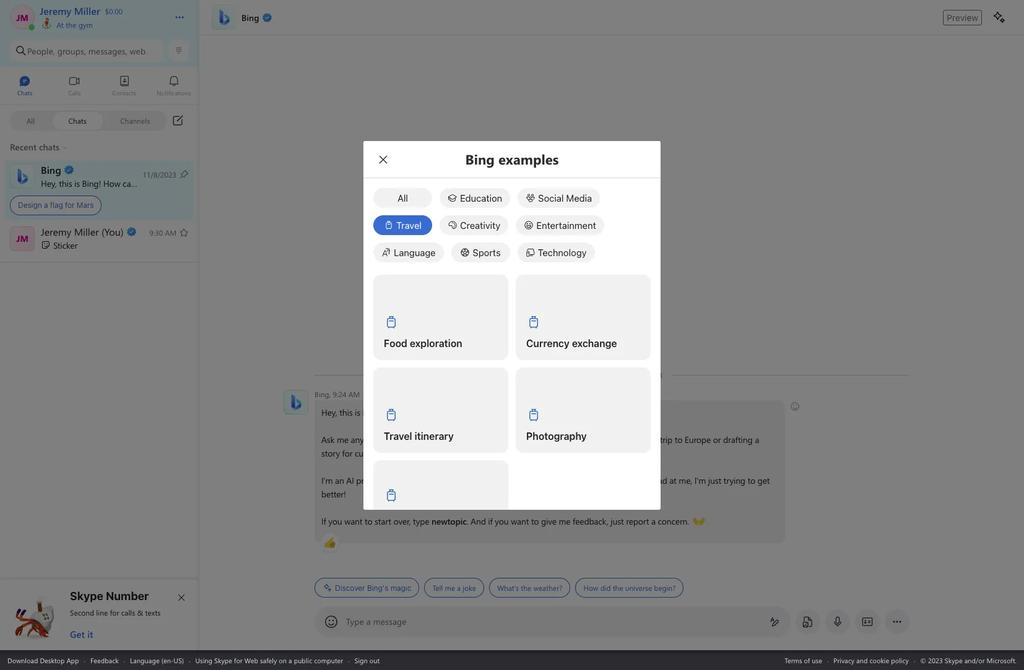 Task type: locate. For each thing, give the bounding box(es) containing it.
!
[[99, 178, 101, 189], [380, 407, 382, 419]]

concern.
[[658, 516, 690, 528]]

1 horizontal spatial just
[[709, 475, 722, 487]]

(en-
[[161, 656, 174, 666]]

today? inside hey, this is bing ! how can i help you today? (smileeyes)
[[458, 407, 483, 419]]

0 vertical spatial bing
[[82, 178, 99, 189]]

1 horizontal spatial how
[[385, 407, 402, 419]]

0 vertical spatial !
[[99, 178, 101, 189]]

0 vertical spatial of
[[385, 434, 392, 446]]

app
[[67, 656, 79, 666]]

report
[[626, 516, 650, 528]]

web
[[245, 656, 258, 666]]

1 vertical spatial language
[[130, 656, 160, 666]]

you inside hey, this is bing ! how can i help you today? (smileeyes)
[[442, 407, 456, 419]]

i for hey, this is bing ! how can i help you today? (smileeyes)
[[419, 407, 422, 419]]

for inside skype number element
[[110, 608, 119, 618]]

for right story
[[342, 448, 353, 460]]

tab list
[[0, 70, 199, 104]]

0 vertical spatial this
[[59, 178, 72, 189]]

0 horizontal spatial the
[[66, 20, 76, 30]]

1 want from the left
[[345, 516, 363, 528]]

to
[[675, 434, 683, 446], [483, 448, 491, 460], [748, 475, 756, 487], [365, 516, 373, 528], [532, 516, 539, 528]]

1 vertical spatial just
[[611, 516, 624, 528]]

i'm right me,
[[695, 475, 706, 487]]

1 vertical spatial all
[[398, 192, 408, 204]]

1 vertical spatial today?
[[458, 407, 483, 419]]

1 horizontal spatial itinerary
[[596, 434, 626, 446]]

1 horizontal spatial today?
[[458, 407, 483, 419]]

today?
[[177, 178, 201, 189], [458, 407, 483, 419]]

hey, this is bing ! how can i help you today?
[[41, 178, 204, 189]]

today? for hey, this is bing ! how can i help you today?
[[177, 178, 201, 189]]

0 horizontal spatial bing
[[82, 178, 99, 189]]

me
[[337, 434, 349, 446], [526, 448, 538, 460], [559, 516, 571, 528], [445, 584, 455, 594]]

0 vertical spatial groups,
[[57, 45, 86, 57]]

something
[[548, 475, 588, 487]]

me left "any"
[[337, 434, 349, 446]]

1 horizontal spatial help
[[424, 407, 440, 419]]

(openhands)
[[693, 515, 740, 527]]

us)
[[174, 656, 184, 666]]

0 vertical spatial travel
[[397, 220, 422, 231]]

1 horizontal spatial the
[[521, 584, 532, 594]]

1 horizontal spatial !
[[380, 407, 382, 419]]

how up sticker button in the top of the page
[[103, 178, 120, 189]]

trip
[[660, 434, 673, 446]]

download desktop app link
[[7, 656, 79, 666]]

0 vertical spatial help
[[142, 178, 159, 189]]

0 vertical spatial all
[[26, 116, 35, 125]]

better!
[[322, 489, 346, 501]]

is up mars
[[74, 178, 80, 189]]

people, groups, messages, web button
[[10, 40, 164, 62]]

at
[[670, 475, 677, 487]]

just left the report
[[611, 516, 624, 528]]

0 vertical spatial today?
[[177, 178, 201, 189]]

type right over,
[[413, 516, 430, 528]]

type
[[366, 434, 383, 446], [413, 516, 430, 528]]

get it
[[70, 629, 93, 641]]

creativity
[[460, 220, 501, 231]]

a left the joke
[[457, 584, 461, 594]]

a right drafting
[[755, 434, 760, 446]]

this
[[59, 178, 72, 189], [340, 407, 353, 419]]

hey, for hey, this is bing ! how can i help you today?
[[41, 178, 57, 189]]

a
[[44, 201, 48, 210], [755, 434, 760, 446], [652, 516, 656, 528], [457, 584, 461, 594], [367, 616, 371, 628], [289, 656, 292, 666]]

hey, inside hey, this is bing ! how can i help you today? (smileeyes)
[[322, 407, 337, 419]]

1 vertical spatial groups,
[[412, 448, 440, 460]]

i'm
[[322, 475, 333, 487], [400, 475, 411, 487], [695, 475, 706, 487]]

i'm right so
[[400, 475, 411, 487]]

how up question,
[[385, 407, 402, 419]]

2 vertical spatial how
[[584, 584, 599, 594]]

1 vertical spatial type
[[413, 516, 430, 528]]

bing's
[[367, 584, 389, 593]]

what's
[[497, 584, 519, 594]]

2 vertical spatial i
[[505, 475, 508, 487]]

people, groups, messages, web
[[27, 45, 146, 57]]

skype right using
[[214, 656, 232, 666]]

1 vertical spatial skype
[[214, 656, 232, 666]]

what's the weather? button
[[489, 579, 571, 598]]

1 horizontal spatial want
[[511, 516, 529, 528]]

1 vertical spatial !
[[380, 407, 382, 419]]

0 horizontal spatial want
[[345, 516, 363, 528]]

1 vertical spatial can
[[404, 407, 417, 419]]

this down 9:24
[[340, 407, 353, 419]]

1 vertical spatial this
[[340, 407, 353, 419]]

1 horizontal spatial of
[[805, 656, 811, 666]]

! for hey, this is bing ! how can i help you today?
[[99, 178, 101, 189]]

bing up "any"
[[363, 407, 380, 419]]

type up curious
[[366, 434, 383, 446]]

help
[[142, 178, 159, 189], [424, 407, 440, 419]]

hey, for hey, this is bing ! how can i help you today? (smileeyes)
[[322, 407, 337, 419]]

0 horizontal spatial hey,
[[41, 178, 57, 189]]

me left with at the right bottom
[[526, 448, 538, 460]]

the right did on the right bottom of the page
[[613, 584, 624, 594]]

0 horizontal spatial get
[[637, 475, 649, 487]]

1 horizontal spatial get
[[758, 475, 770, 487]]

! inside hey, this is bing ! how can i help you today? (smileeyes)
[[380, 407, 382, 419]]

flag
[[50, 201, 63, 210]]

kids.
[[384, 448, 401, 460]]

help for hey, this is bing ! how can i help you today?
[[142, 178, 159, 189]]

2 horizontal spatial i
[[505, 475, 508, 487]]

feedback link
[[90, 656, 119, 666]]

1 horizontal spatial type
[[413, 516, 430, 528]]

discover bing's magic
[[335, 584, 412, 593]]

privacy and cookie policy link
[[834, 656, 909, 666]]

want
[[345, 516, 363, 528], [511, 516, 529, 528]]

1 horizontal spatial bing
[[363, 407, 380, 419]]

for right flag
[[65, 201, 75, 210]]

.
[[467, 516, 469, 528]]

food
[[384, 338, 408, 349]]

question,
[[395, 434, 429, 446]]

bing up mars
[[82, 178, 99, 189]]

a left flag
[[44, 201, 48, 210]]

1 horizontal spatial groups,
[[412, 448, 440, 460]]

a right on
[[289, 656, 292, 666]]

ask me any type of question, like finding vegan restaurants in cambridge, itinerary for your trip to europe or drafting a story for curious kids. in groups, remember to mention me with @bing. i'm an ai preview, so i'm still learning. sometimes i might say something weird. don't get mad at me, i'm just trying to get better! if you want to start over, type
[[322, 434, 773, 528]]

skype
[[70, 590, 103, 603], [214, 656, 232, 666]]

this for hey, this is bing ! how can i help you today?
[[59, 178, 72, 189]]

1 vertical spatial is
[[355, 407, 361, 419]]

is inside hey, this is bing ! how can i help you today? (smileeyes)
[[355, 407, 361, 419]]

0 horizontal spatial groups,
[[57, 45, 86, 57]]

hey, up design a flag for mars
[[41, 178, 57, 189]]

can for hey, this is bing ! how can i help you today? (smileeyes)
[[404, 407, 417, 419]]

i for hey, this is bing ! how can i help you today?
[[138, 178, 140, 189]]

download
[[7, 656, 38, 666]]

me right tell
[[445, 584, 455, 594]]

sticker
[[53, 239, 77, 251]]

get left mad
[[637, 475, 649, 487]]

0 horizontal spatial this
[[59, 178, 72, 189]]

the
[[66, 20, 76, 30], [521, 584, 532, 594], [613, 584, 624, 594]]

0 vertical spatial skype
[[70, 590, 103, 603]]

an
[[335, 475, 344, 487]]

if
[[322, 516, 326, 528]]

a right type
[[367, 616, 371, 628]]

9:24
[[333, 390, 347, 400]]

mad
[[651, 475, 668, 487]]

travel for travel
[[397, 220, 422, 231]]

0 horizontal spatial today?
[[177, 178, 201, 189]]

terms of use link
[[785, 656, 823, 666]]

social
[[539, 192, 564, 204]]

feedback
[[90, 656, 119, 666]]

of left use
[[805, 656, 811, 666]]

0 vertical spatial how
[[103, 178, 120, 189]]

hey,
[[41, 178, 57, 189], [322, 407, 337, 419]]

0 horizontal spatial help
[[142, 178, 159, 189]]

3 i'm from the left
[[695, 475, 706, 487]]

! up sticker button in the top of the page
[[99, 178, 101, 189]]

today? for hey, this is bing ! how can i help you today? (smileeyes)
[[458, 407, 483, 419]]

! up curious
[[380, 407, 382, 419]]

0 horizontal spatial i'm
[[322, 475, 333, 487]]

terms of use
[[785, 656, 823, 666]]

itinerary
[[415, 431, 454, 442], [596, 434, 626, 446]]

groups, inside ask me any type of question, like finding vegan restaurants in cambridge, itinerary for your trip to europe or drafting a story for curious kids. in groups, remember to mention me with @bing. i'm an ai preview, so i'm still learning. sometimes i might say something weird. don't get mad at me, i'm just trying to get better! if you want to start over, type
[[412, 448, 440, 460]]

language for language (en-us)
[[130, 656, 160, 666]]

0 horizontal spatial skype
[[70, 590, 103, 603]]

2 horizontal spatial i'm
[[695, 475, 706, 487]]

0 horizontal spatial can
[[123, 178, 136, 189]]

0 horizontal spatial i
[[138, 178, 140, 189]]

for right line
[[110, 608, 119, 618]]

i inside hey, this is bing ! how can i help you today? (smileeyes)
[[419, 407, 422, 419]]

0 horizontal spatial type
[[366, 434, 383, 446]]

of inside ask me any type of question, like finding vegan restaurants in cambridge, itinerary for your trip to europe or drafting a story for curious kids. in groups, remember to mention me with @bing. i'm an ai preview, so i'm still learning. sometimes i might say something weird. don't get mad at me, i'm just trying to get better! if you want to start over, type
[[385, 434, 392, 446]]

using skype for web safely on a public computer
[[195, 656, 343, 666]]

groups, down like
[[412, 448, 440, 460]]

0 vertical spatial is
[[74, 178, 80, 189]]

how left did on the right bottom of the page
[[584, 584, 599, 594]]

is for hey, this is bing ! how can i help you today?
[[74, 178, 80, 189]]

1 vertical spatial bing
[[363, 407, 380, 419]]

ai
[[347, 475, 354, 487]]

0 vertical spatial language
[[394, 247, 436, 258]]

exchange
[[572, 338, 617, 349]]

to left give
[[532, 516, 539, 528]]

travel for travel itinerary
[[384, 431, 412, 442]]

what's the weather?
[[497, 584, 563, 594]]

i inside ask me any type of question, like finding vegan restaurants in cambridge, itinerary for your trip to europe or drafting a story for curious kids. in groups, remember to mention me with @bing. i'm an ai preview, so i'm still learning. sometimes i might say something weird. don't get mad at me, i'm just trying to get better! if you want to start over, type
[[505, 475, 508, 487]]

help for hey, this is bing ! how can i help you today? (smileeyes)
[[424, 407, 440, 419]]

of up kids.
[[385, 434, 392, 446]]

to down vegan
[[483, 448, 491, 460]]

education
[[460, 192, 503, 204]]

get right the trying
[[758, 475, 770, 487]]

can inside hey, this is bing ! how can i help you today? (smileeyes)
[[404, 407, 417, 419]]

0 horizontal spatial is
[[74, 178, 80, 189]]

how inside how did the universe begin? button
[[584, 584, 599, 594]]

2 horizontal spatial how
[[584, 584, 599, 594]]

of
[[385, 434, 392, 446], [805, 656, 811, 666]]

0 horizontal spatial language
[[130, 656, 160, 666]]

0 horizontal spatial of
[[385, 434, 392, 446]]

groups,
[[57, 45, 86, 57], [412, 448, 440, 460]]

2 want from the left
[[511, 516, 529, 528]]

vegan
[[474, 434, 496, 446]]

for
[[65, 201, 75, 210], [629, 434, 639, 446], [342, 448, 353, 460], [110, 608, 119, 618], [234, 656, 243, 666]]

1 horizontal spatial can
[[404, 407, 417, 419]]

food exploration
[[384, 338, 463, 349]]

second
[[70, 608, 94, 618]]

message
[[373, 616, 407, 628]]

1 horizontal spatial i
[[419, 407, 422, 419]]

say
[[534, 475, 546, 487]]

begin?
[[654, 584, 676, 594]]

&
[[137, 608, 143, 618]]

0 vertical spatial just
[[709, 475, 722, 487]]

how inside hey, this is bing ! how can i help you today? (smileeyes)
[[385, 407, 402, 419]]

1 horizontal spatial skype
[[214, 656, 232, 666]]

is down am
[[355, 407, 361, 419]]

1 horizontal spatial i'm
[[400, 475, 411, 487]]

1 vertical spatial i
[[419, 407, 422, 419]]

1 horizontal spatial is
[[355, 407, 361, 419]]

1 vertical spatial help
[[424, 407, 440, 419]]

using skype for web safely on a public computer link
[[195, 656, 343, 666]]

hey, down bing,
[[322, 407, 337, 419]]

the right at
[[66, 20, 76, 30]]

1 get from the left
[[637, 475, 649, 487]]

help inside hey, this is bing ! how can i help you today? (smileeyes)
[[424, 407, 440, 419]]

0 vertical spatial type
[[366, 434, 383, 446]]

2 horizontal spatial the
[[613, 584, 624, 594]]

bing for hey, this is bing ! how can i help you today? (smileeyes)
[[363, 407, 380, 419]]

start
[[375, 516, 391, 528]]

sign
[[355, 656, 368, 666]]

want left start on the left of page
[[345, 516, 363, 528]]

0 vertical spatial can
[[123, 178, 136, 189]]

1 horizontal spatial language
[[394, 247, 436, 258]]

1 vertical spatial hey,
[[322, 407, 337, 419]]

itinerary down hey, this is bing ! how can i help you today? (smileeyes)
[[415, 431, 454, 442]]

bing,
[[315, 390, 331, 400]]

this up flag
[[59, 178, 72, 189]]

1 horizontal spatial all
[[398, 192, 408, 204]]

1 horizontal spatial this
[[340, 407, 353, 419]]

1 vertical spatial how
[[385, 407, 402, 419]]

groups, down at the gym
[[57, 45, 86, 57]]

skype up second
[[70, 590, 103, 603]]

0 vertical spatial hey,
[[41, 178, 57, 189]]

itinerary left your
[[596, 434, 626, 446]]

1 horizontal spatial hey,
[[322, 407, 337, 419]]

this inside hey, this is bing ! how can i help you today? (smileeyes)
[[340, 407, 353, 419]]

0 horizontal spatial !
[[99, 178, 101, 189]]

line
[[96, 608, 108, 618]]

want left give
[[511, 516, 529, 528]]

web
[[130, 45, 146, 57]]

bing inside hey, this is bing ! how can i help you today? (smileeyes)
[[363, 407, 380, 419]]

i'm left "an"
[[322, 475, 333, 487]]

1 vertical spatial travel
[[384, 431, 412, 442]]

0 vertical spatial i
[[138, 178, 140, 189]]

0 horizontal spatial itinerary
[[415, 431, 454, 442]]

0 horizontal spatial how
[[103, 178, 120, 189]]

to right the trying
[[748, 475, 756, 487]]

how for hey, this is bing ! how can i help you today? (smileeyes)
[[385, 407, 402, 419]]

tell
[[433, 584, 443, 594]]

just left the trying
[[709, 475, 722, 487]]

the right what's
[[521, 584, 532, 594]]

curious
[[355, 448, 382, 460]]



Task type: vqa. For each thing, say whether or not it's contained in the screenshot.
the Food
yes



Task type: describe. For each thing, give the bounding box(es) containing it.
1 vertical spatial of
[[805, 656, 811, 666]]

people,
[[27, 45, 55, 57]]

did
[[601, 584, 611, 594]]

learning.
[[428, 475, 460, 487]]

travel itinerary
[[384, 431, 454, 442]]

want inside ask me any type of question, like finding vegan restaurants in cambridge, itinerary for your trip to europe or drafting a story for curious kids. in groups, remember to mention me with @bing. i'm an ai preview, so i'm still learning. sometimes i might say something weird. don't get mad at me, i'm just trying to get better! if you want to start over, type
[[345, 516, 363, 528]]

discover
[[335, 584, 365, 593]]

currency exchange
[[527, 338, 617, 349]]

the for at
[[66, 20, 76, 30]]

sticker button
[[0, 221, 199, 258]]

can for hey, this is bing ! how can i help you today?
[[123, 178, 136, 189]]

language (en-us)
[[130, 656, 184, 666]]

to right trip
[[675, 434, 683, 446]]

restaurants
[[499, 434, 540, 446]]

ask
[[322, 434, 335, 446]]

public
[[294, 656, 312, 666]]

how did the universe begin? button
[[576, 579, 684, 598]]

Type a message text field
[[347, 616, 760, 629]]

feedback,
[[573, 516, 609, 528]]

groups, inside button
[[57, 45, 86, 57]]

tell me a joke
[[433, 584, 476, 594]]

story
[[322, 448, 340, 460]]

entertainment
[[537, 220, 596, 231]]

mars
[[77, 201, 94, 210]]

preview,
[[356, 475, 387, 487]]

might
[[510, 475, 532, 487]]

the for what's
[[521, 584, 532, 594]]

a right the report
[[652, 516, 656, 528]]

technology
[[538, 247, 587, 258]]

texts
[[145, 608, 161, 618]]

privacy
[[834, 656, 855, 666]]

finding
[[446, 434, 472, 446]]

design
[[18, 201, 42, 210]]

a inside tell me a joke button
[[457, 584, 461, 594]]

so
[[389, 475, 397, 487]]

any
[[351, 434, 364, 446]]

number
[[106, 590, 149, 603]]

with
[[540, 448, 556, 460]]

bing for hey, this is bing ! how can i help you today?
[[82, 178, 99, 189]]

joke
[[463, 584, 476, 594]]

out
[[370, 656, 380, 666]]

newtopic
[[432, 516, 467, 528]]

0 horizontal spatial just
[[611, 516, 624, 528]]

weird.
[[590, 475, 612, 487]]

remember
[[442, 448, 481, 460]]

over,
[[394, 516, 411, 528]]

sometimes
[[462, 475, 503, 487]]

safely
[[260, 656, 277, 666]]

you inside ask me any type of question, like finding vegan restaurants in cambridge, itinerary for your trip to europe or drafting a story for curious kids. in groups, remember to mention me with @bing. i'm an ai preview, so i'm still learning. sometimes i might say something weird. don't get mad at me, i'm just trying to get better! if you want to start over, type
[[329, 516, 342, 528]]

is for hey, this is bing ! how can i help you today? (smileeyes)
[[355, 407, 361, 419]]

how for hey, this is bing ! how can i help you today?
[[103, 178, 120, 189]]

if
[[488, 516, 493, 528]]

channels
[[120, 116, 150, 125]]

use
[[812, 656, 823, 666]]

preview
[[947, 12, 979, 23]]

language for language
[[394, 247, 436, 258]]

just inside ask me any type of question, like finding vegan restaurants in cambridge, itinerary for your trip to europe or drafting a story for curious kids. in groups, remember to mention me with @bing. i'm an ai preview, so i'm still learning. sometimes i might say something weird. don't get mad at me, i'm just trying to get better! if you want to start over, type
[[709, 475, 722, 487]]

terms
[[785, 656, 803, 666]]

universe
[[626, 584, 652, 594]]

calls
[[121, 608, 135, 618]]

me inside tell me a joke button
[[445, 584, 455, 594]]

a inside ask me any type of question, like finding vegan restaurants in cambridge, itinerary for your trip to europe or drafting a story for curious kids. in groups, remember to mention me with @bing. i'm an ai preview, so i'm still learning. sometimes i might say something weird. don't get mad at me, i'm just trying to get better! if you want to start over, type
[[755, 434, 760, 446]]

bing, 9:24 am
[[315, 390, 360, 400]]

0 horizontal spatial all
[[26, 116, 35, 125]]

@bing.
[[558, 448, 585, 460]]

2 get from the left
[[758, 475, 770, 487]]

to left start on the left of page
[[365, 516, 373, 528]]

computer
[[314, 656, 343, 666]]

social media
[[539, 192, 592, 204]]

1 i'm from the left
[[322, 475, 333, 487]]

! for hey, this is bing ! how can i help you today? (smileeyes)
[[380, 407, 382, 419]]

europe
[[685, 434, 711, 446]]

exploration
[[410, 338, 463, 349]]

your
[[641, 434, 658, 446]]

photography
[[527, 431, 587, 442]]

language (en-us) link
[[130, 656, 184, 666]]

don't
[[614, 475, 634, 487]]

second line for calls & texts
[[70, 608, 161, 618]]

skype number element
[[11, 590, 189, 641]]

cookie
[[870, 656, 890, 666]]

for left 'web' at the bottom left of page
[[234, 656, 243, 666]]

2 i'm from the left
[[400, 475, 411, 487]]

(smileeyes)
[[486, 406, 527, 418]]

me,
[[679, 475, 693, 487]]

type a message
[[346, 616, 407, 628]]

type
[[346, 616, 364, 628]]

hey, this is bing ! how can i help you today? (smileeyes)
[[322, 406, 527, 419]]

get
[[70, 629, 85, 641]]

newtopic . and if you want to give me feedback, just report a concern.
[[432, 516, 692, 528]]

cambridge,
[[551, 434, 594, 446]]

sports
[[473, 247, 501, 258]]

privacy and cookie policy
[[834, 656, 909, 666]]

me right give
[[559, 516, 571, 528]]

weather?
[[534, 584, 563, 594]]

messages,
[[88, 45, 127, 57]]

using
[[195, 656, 213, 666]]

design a flag for mars
[[18, 201, 94, 210]]

it
[[87, 629, 93, 641]]

for left your
[[629, 434, 639, 446]]

sign out
[[355, 656, 380, 666]]

this for hey, this is bing ! how can i help you today? (smileeyes)
[[340, 407, 353, 419]]

chats
[[68, 116, 87, 125]]

policy
[[892, 656, 909, 666]]

am
[[349, 390, 360, 400]]

tell me a joke button
[[425, 579, 484, 598]]

itinerary inside ask me any type of question, like finding vegan restaurants in cambridge, itinerary for your trip to europe or drafting a story for curious kids. in groups, remember to mention me with @bing. i'm an ai preview, so i'm still learning. sometimes i might say something weird. don't get mad at me, i'm just trying to get better! if you want to start over, type
[[596, 434, 626, 446]]

sign out link
[[355, 656, 380, 666]]



